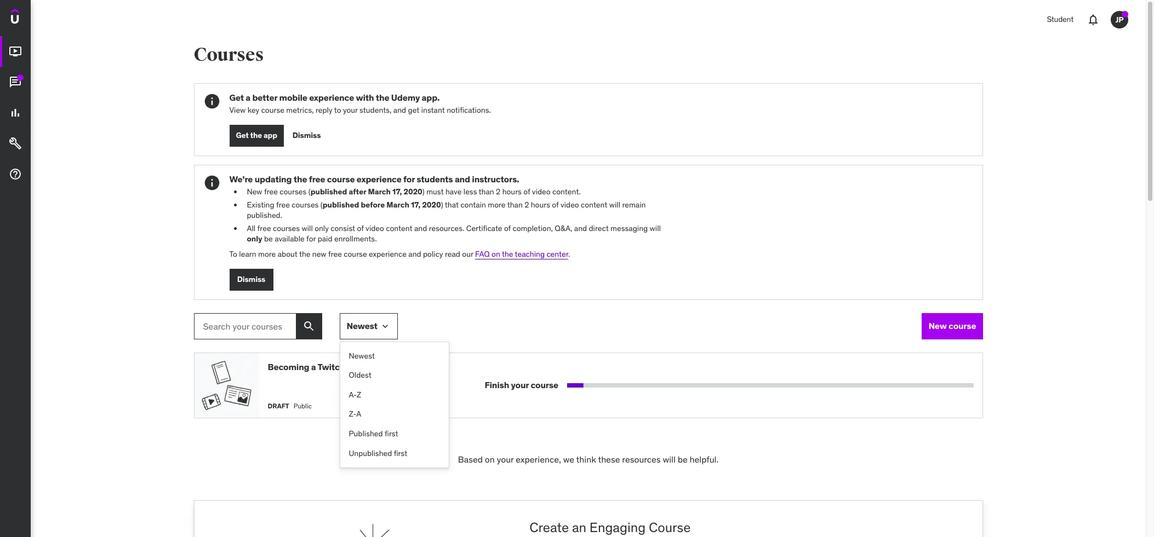Task type: describe. For each thing, give the bounding box(es) containing it.
to
[[334, 105, 341, 115]]

/
[[591, 379, 596, 392]]

and up less
[[455, 174, 470, 185]]

published first
[[349, 429, 398, 439]]

remain
[[622, 200, 646, 210]]

youtube
[[356, 362, 390, 373]]

and left policy
[[409, 249, 421, 259]]

the left the teaching
[[502, 249, 513, 259]]

to
[[229, 249, 237, 259]]

of up enrollments.
[[357, 224, 364, 233]]

get the app
[[236, 131, 277, 141]]

udemy image
[[11, 9, 61, 28]]

( for published before march 17, 2020
[[321, 200, 323, 210]]

these
[[598, 454, 620, 465]]

will inside ) that contain more than 2 hours of video content will remain published.
[[609, 200, 621, 210]]

before
[[361, 200, 385, 210]]

existing free courses ( published before march 17, 2020
[[247, 200, 441, 210]]

get for a
[[229, 92, 244, 103]]

courses
[[194, 43, 264, 66]]

published first button
[[340, 425, 449, 444]]

the left new
[[299, 249, 311, 259]]

courses for published after march 17, 2020
[[280, 187, 307, 197]]

and right q&a,
[[574, 224, 587, 233]]

notifications image
[[1087, 13, 1100, 26]]

published.
[[247, 211, 282, 220]]

draft
[[268, 402, 289, 410]]

free for all free courses will only consist of video content and resources. certificate of completion, q&a, and direct messaging will
[[257, 224, 271, 233]]

and left 'resources.'
[[414, 224, 427, 233]]

create
[[530, 520, 569, 537]]

or
[[347, 362, 355, 373]]

0 horizontal spatial dismiss button
[[229, 269, 273, 291]]

we
[[563, 454, 575, 465]]

1 vertical spatial your
[[511, 380, 529, 391]]

2 vertical spatial your
[[497, 454, 514, 465]]

app.
[[422, 92, 440, 103]]

new free courses ( published after march 17, 2020 ) must have less than 2 hours of video content.
[[247, 187, 581, 197]]

jp
[[1116, 15, 1124, 24]]

unpublished
[[349, 449, 392, 459]]

free right new
[[328, 249, 342, 259]]

17, for published before march 17, 2020
[[411, 200, 421, 210]]

1 vertical spatial experience
[[357, 174, 402, 185]]

than inside ) that contain more than 2 hours of video content will remain published.
[[507, 200, 523, 210]]

better
[[252, 92, 277, 103]]

instructors.
[[472, 174, 519, 185]]

instant
[[421, 105, 445, 115]]

1 vertical spatial more
[[258, 249, 276, 259]]

be inside all free courses will only consist of video content and resources. certificate of completion, q&a, and direct messaging will only be available for paid enrollments.
[[264, 234, 273, 244]]

course inside get a better mobile experience with the udemy app. view key course metrics, reply to your students, and get instant notifications.
[[261, 105, 284, 115]]

for inside all free courses will only consist of video content and resources. certificate of completion, q&a, and direct messaging will only be available for paid enrollments.
[[306, 234, 316, 244]]

less
[[464, 187, 477, 197]]

z-
[[349, 410, 356, 420]]

mobile
[[279, 92, 307, 103]]

livestreamer
[[392, 362, 445, 373]]

messaging
[[611, 224, 648, 233]]

get for the
[[236, 131, 249, 141]]

a-
[[349, 390, 357, 400]]

more inside ) that contain more than 2 hours of video content will remain published.
[[488, 200, 506, 210]]

video inside ) that contain more than 2 hours of video content will remain published.
[[561, 200, 579, 210]]

reply
[[316, 105, 333, 115]]

all free courses will only consist of video content and resources. certificate of completion, q&a, and direct messaging will only be available for paid enrollments.
[[247, 224, 661, 244]]

metrics,
[[286, 105, 314, 115]]

student link
[[1041, 7, 1080, 33]]

experience inside get a better mobile experience with the udemy app. view key course metrics, reply to your students, and get instant notifications.
[[309, 92, 354, 103]]

a
[[356, 410, 361, 420]]

17, for published after march 17, 2020
[[393, 187, 402, 197]]

will right resources
[[663, 454, 676, 465]]

becoming
[[268, 362, 309, 373]]

paid
[[318, 234, 333, 244]]

key
[[248, 105, 259, 115]]

manage
[[599, 379, 638, 392]]

2020 for published after march 17, 2020
[[404, 187, 423, 197]]

an
[[572, 520, 587, 537]]

z-a button
[[340, 405, 449, 425]]

new for new free courses ( published after march 17, 2020 ) must have less than 2 hours of video content.
[[247, 187, 262, 197]]

engaging
[[590, 520, 646, 537]]

of up the completion,
[[524, 187, 530, 197]]

2 vertical spatial experience
[[369, 249, 407, 259]]

newest button
[[340, 313, 398, 340]]

get
[[408, 105, 420, 115]]

that
[[445, 200, 459, 210]]

0 horizontal spatial 2
[[496, 187, 501, 197]]

2020 for published before march 17, 2020
[[422, 200, 441, 210]]

published for new free courses (
[[311, 187, 347, 197]]

twitch
[[318, 362, 345, 373]]

based on your experience, we think these resources will be helpful.
[[458, 454, 719, 465]]

faq on the teaching center link
[[475, 249, 568, 259]]

unpublished first button
[[340, 444, 449, 464]]

a for better
[[246, 92, 251, 103]]

oldest
[[349, 371, 371, 381]]

Search your courses text field
[[194, 313, 296, 340]]

new
[[312, 249, 326, 259]]

direct
[[589, 224, 609, 233]]

published for existing free courses (
[[323, 200, 359, 210]]

0 vertical spatial only
[[315, 224, 329, 233]]

2 medium image from the top
[[9, 76, 22, 89]]

learn
[[239, 249, 256, 259]]

existing
[[247, 200, 274, 210]]

( for published after march 17, 2020
[[308, 187, 311, 197]]

students
[[417, 174, 453, 185]]

video inside all free courses will only consist of video content and resources. certificate of completion, q&a, and direct messaging will only be available for paid enrollments.
[[366, 224, 384, 233]]

content inside all free courses will only consist of video content and resources. certificate of completion, q&a, and direct messaging will only be available for paid enrollments.
[[386, 224, 413, 233]]

courses for published before march 17, 2020
[[292, 200, 319, 210]]

1 horizontal spatial for
[[403, 174, 415, 185]]

about
[[278, 249, 298, 259]]

oldest button
[[340, 366, 449, 386]]

and inside get a better mobile experience with the udemy app. view key course metrics, reply to your students, and get instant notifications.
[[393, 105, 406, 115]]

draft public
[[268, 402, 312, 410]]

of inside ) that contain more than 2 hours of video content will remain published.
[[552, 200, 559, 210]]

0 vertical spatial )
[[423, 187, 425, 197]]

will up available
[[302, 224, 313, 233]]

0 horizontal spatial hours
[[502, 187, 522, 197]]

z-a
[[349, 410, 361, 420]]

of right certificate
[[504, 224, 511, 233]]

0 vertical spatial on
[[492, 249, 500, 259]]

a-z button
[[340, 386, 449, 405]]



Task type: locate. For each thing, give the bounding box(es) containing it.
courses inside all free courses will only consist of video content and resources. certificate of completion, q&a, and direct messaging will only be available for paid enrollments.
[[273, 224, 300, 233]]

teaching
[[515, 249, 545, 259]]

video left "content." at the top of page
[[532, 187, 551, 197]]

march down new free courses ( published after march 17, 2020 ) must have less than 2 hours of video content.
[[387, 200, 409, 210]]

0 vertical spatial 2
[[496, 187, 501, 197]]

your right finish
[[511, 380, 529, 391]]

1 vertical spatial (
[[321, 200, 323, 210]]

17,
[[393, 187, 402, 197], [411, 200, 421, 210]]

1 horizontal spatial video
[[532, 187, 551, 197]]

0 vertical spatial (
[[308, 187, 311, 197]]

2 vertical spatial medium image
[[9, 168, 22, 181]]

finish
[[485, 380, 509, 391]]

0 horizontal spatial video
[[366, 224, 384, 233]]

newest for newest dropdown button
[[347, 321, 378, 332]]

1 horizontal spatial more
[[488, 200, 506, 210]]

have
[[446, 187, 462, 197]]

0 horizontal spatial for
[[306, 234, 316, 244]]

a
[[246, 92, 251, 103], [311, 362, 316, 373]]

only up 'paid'
[[315, 224, 329, 233]]

)
[[423, 187, 425, 197], [441, 200, 443, 210]]

completion,
[[513, 224, 553, 233]]

(
[[308, 187, 311, 197], [321, 200, 323, 210]]

a left 'twitch'
[[311, 362, 316, 373]]

0 vertical spatial 17,
[[393, 187, 402, 197]]

small image
[[380, 321, 391, 332]]

2020 down must
[[422, 200, 441, 210]]

17, down new free courses ( published after march 17, 2020 ) must have less than 2 hours of video content.
[[411, 200, 421, 210]]

0 horizontal spatial content
[[386, 224, 413, 233]]

1 horizontal spatial content
[[581, 200, 608, 210]]

1 horizontal spatial only
[[315, 224, 329, 233]]

content
[[581, 200, 608, 210], [386, 224, 413, 233]]

resources.
[[429, 224, 465, 233]]

0 vertical spatial content
[[581, 200, 608, 210]]

.
[[568, 249, 570, 259]]

public
[[294, 402, 312, 410]]

finish your course
[[485, 380, 559, 391]]

1 vertical spatial dismiss button
[[229, 269, 273, 291]]

1 vertical spatial )
[[441, 200, 443, 210]]

get inside get a better mobile experience with the udemy app. view key course metrics, reply to your students, and get instant notifications.
[[229, 92, 244, 103]]

dismiss
[[293, 131, 321, 141], [237, 275, 265, 285]]

0 vertical spatial courses
[[280, 187, 307, 197]]

notifications.
[[447, 105, 491, 115]]

and
[[393, 105, 406, 115], [455, 174, 470, 185], [414, 224, 427, 233], [574, 224, 587, 233], [409, 249, 421, 259]]

a inside get a better mobile experience with the udemy app. view key course metrics, reply to your students, and get instant notifications.
[[246, 92, 251, 103]]

free for existing free courses (
[[276, 200, 290, 210]]

course
[[261, 105, 284, 115], [327, 174, 355, 185], [344, 249, 367, 259], [949, 321, 977, 332], [640, 379, 673, 392], [531, 380, 559, 391]]

newest inside button
[[349, 351, 375, 361]]

0 horizontal spatial more
[[258, 249, 276, 259]]

you have alerts image
[[1122, 11, 1129, 18]]

be left available
[[264, 234, 273, 244]]

first for published first
[[385, 429, 398, 439]]

( up "existing free courses ( published before march 17, 2020"
[[308, 187, 311, 197]]

0 vertical spatial experience
[[309, 92, 354, 103]]

1 vertical spatial hours
[[531, 200, 550, 210]]

for
[[403, 174, 415, 185], [306, 234, 316, 244]]

medium image
[[9, 106, 22, 120], [9, 137, 22, 150], [9, 168, 22, 181]]

first down published first button
[[394, 449, 407, 459]]

1 horizontal spatial than
[[507, 200, 523, 210]]

than down instructors.
[[479, 187, 494, 197]]

of
[[524, 187, 530, 197], [552, 200, 559, 210], [357, 224, 364, 233], [504, 224, 511, 233]]

more
[[488, 200, 506, 210], [258, 249, 276, 259]]

content inside ) that contain more than 2 hours of video content will remain published.
[[581, 200, 608, 210]]

experience up after
[[357, 174, 402, 185]]

new course button
[[922, 313, 983, 340]]

1 vertical spatial newest
[[349, 351, 375, 361]]

2 vertical spatial video
[[366, 224, 384, 233]]

0 vertical spatial newest
[[347, 321, 378, 332]]

dismiss button down metrics,
[[293, 125, 321, 147]]

after
[[349, 187, 366, 197]]

2 up the completion,
[[525, 200, 529, 210]]

content up direct
[[581, 200, 608, 210]]

0 vertical spatial than
[[479, 187, 494, 197]]

must
[[427, 187, 444, 197]]

experience
[[309, 92, 354, 103], [357, 174, 402, 185], [369, 249, 407, 259]]

) inside ) that contain more than 2 hours of video content will remain published.
[[441, 200, 443, 210]]

1 vertical spatial medium image
[[9, 137, 22, 150]]

app
[[264, 131, 277, 141]]

we're
[[229, 174, 253, 185]]

0 horizontal spatial than
[[479, 187, 494, 197]]

medium image
[[9, 45, 22, 58], [9, 76, 22, 89]]

video down "content." at the top of page
[[561, 200, 579, 210]]

get up the view
[[229, 92, 244, 103]]

0 vertical spatial published
[[311, 187, 347, 197]]

your left experience,
[[497, 454, 514, 465]]

newest left "small" image
[[347, 321, 378, 332]]

1 vertical spatial first
[[394, 449, 407, 459]]

1 vertical spatial be
[[678, 454, 688, 465]]

newest inside dropdown button
[[347, 321, 378, 332]]

2 medium image from the top
[[9, 137, 22, 150]]

get a better mobile experience with the udemy app. view key course metrics, reply to your students, and get instant notifications.
[[229, 92, 491, 115]]

newest up becoming a twitch or youtube livestreamer
[[349, 351, 375, 361]]

first down z-a button
[[385, 429, 398, 439]]

0 vertical spatial new
[[247, 187, 262, 197]]

think
[[576, 454, 596, 465]]

0 vertical spatial medium image
[[9, 45, 22, 58]]

your inside get a better mobile experience with the udemy app. view key course metrics, reply to your students, and get instant notifications.
[[343, 105, 358, 115]]

will left remain
[[609, 200, 621, 210]]

2020 left must
[[404, 187, 423, 197]]

0 vertical spatial 2020
[[404, 187, 423, 197]]

published
[[311, 187, 347, 197], [323, 200, 359, 210]]

1 medium image from the top
[[9, 45, 22, 58]]

all
[[247, 224, 256, 233]]

free for new free courses (
[[264, 187, 278, 197]]

0 vertical spatial first
[[385, 429, 398, 439]]

dismiss down metrics,
[[293, 131, 321, 141]]

on right based
[[485, 454, 495, 465]]

students,
[[360, 105, 392, 115]]

than up the completion,
[[507, 200, 523, 210]]

dismiss button
[[293, 125, 321, 147], [229, 269, 273, 291]]

policy
[[423, 249, 443, 259]]

1 vertical spatial 2
[[525, 200, 529, 210]]

2 horizontal spatial video
[[561, 200, 579, 210]]

edit / manage course link
[[433, 358, 808, 414]]

1 horizontal spatial 2
[[525, 200, 529, 210]]

0 vertical spatial a
[[246, 92, 251, 103]]

2 vertical spatial courses
[[273, 224, 300, 233]]

1 horizontal spatial 17,
[[411, 200, 421, 210]]

read
[[445, 249, 460, 259]]

3 medium image from the top
[[9, 168, 22, 181]]

center
[[547, 249, 568, 259]]

search image
[[302, 320, 315, 333]]

we're updating the free course experience for students and instructors.
[[229, 174, 519, 185]]

a up key in the top left of the page
[[246, 92, 251, 103]]

1 vertical spatial 2020
[[422, 200, 441, 210]]

contain
[[461, 200, 486, 210]]

1 horizontal spatial be
[[678, 454, 688, 465]]

1 horizontal spatial (
[[321, 200, 323, 210]]

1 vertical spatial dismiss
[[237, 275, 265, 285]]

1 horizontal spatial hours
[[531, 200, 550, 210]]

0 horizontal spatial )
[[423, 187, 425, 197]]

the inside get a better mobile experience with the udemy app. view key course metrics, reply to your students, and get instant notifications.
[[376, 92, 389, 103]]

1 vertical spatial video
[[561, 200, 579, 210]]

hours inside ) that contain more than 2 hours of video content will remain published.
[[531, 200, 550, 210]]

march for before
[[387, 200, 409, 210]]

dismiss down learn
[[237, 275, 265, 285]]

new inside button
[[929, 321, 947, 332]]

based
[[458, 454, 483, 465]]

first for unpublished first
[[394, 449, 407, 459]]

hours
[[502, 187, 522, 197], [531, 200, 550, 210]]

free down published.
[[257, 224, 271, 233]]

0 vertical spatial hours
[[502, 187, 522, 197]]

jp link
[[1107, 7, 1133, 33]]

0 horizontal spatial (
[[308, 187, 311, 197]]

for up new free courses ( published after march 17, 2020 ) must have less than 2 hours of video content.
[[403, 174, 415, 185]]

1 vertical spatial new
[[929, 321, 947, 332]]

z
[[357, 390, 361, 400]]

0 horizontal spatial a
[[246, 92, 251, 103]]

course inside button
[[949, 321, 977, 332]]

1 vertical spatial than
[[507, 200, 523, 210]]

1 vertical spatial only
[[247, 234, 262, 244]]

0 vertical spatial get
[[229, 92, 244, 103]]

faq
[[475, 249, 490, 259]]

free up "existing free courses ( published before march 17, 2020"
[[309, 174, 325, 185]]

experience up to at the top left of the page
[[309, 92, 354, 103]]

0 horizontal spatial dismiss
[[237, 275, 265, 285]]

content up to learn more about the new free course experience and policy read our faq on the teaching center .
[[386, 224, 413, 233]]

) that contain more than 2 hours of video content will remain published.
[[247, 200, 646, 220]]

0 vertical spatial for
[[403, 174, 415, 185]]

of down "content." at the top of page
[[552, 200, 559, 210]]

experience down enrollments.
[[369, 249, 407, 259]]

0 vertical spatial medium image
[[9, 106, 22, 120]]

our
[[462, 249, 473, 259]]

newest
[[347, 321, 378, 332], [349, 351, 375, 361]]

becoming a twitch or youtube livestreamer
[[268, 362, 445, 373]]

1 horizontal spatial a
[[311, 362, 316, 373]]

march down we're updating the free course experience for students and instructors.
[[368, 187, 391, 197]]

resources
[[622, 454, 661, 465]]

0 vertical spatial your
[[343, 105, 358, 115]]

the up students,
[[376, 92, 389, 103]]

1 vertical spatial 17,
[[411, 200, 421, 210]]

1 vertical spatial content
[[386, 224, 413, 233]]

will
[[609, 200, 621, 210], [302, 224, 313, 233], [650, 224, 661, 233], [663, 454, 676, 465]]

1 medium image from the top
[[9, 106, 22, 120]]

the
[[376, 92, 389, 103], [250, 131, 262, 141], [294, 174, 307, 185], [299, 249, 311, 259], [502, 249, 513, 259]]

0 vertical spatial dismiss button
[[293, 125, 321, 147]]

will right messaging
[[650, 224, 661, 233]]

0 vertical spatial video
[[532, 187, 551, 197]]

content.
[[553, 187, 581, 197]]

1 vertical spatial get
[[236, 131, 249, 141]]

only down all
[[247, 234, 262, 244]]

the right updating
[[294, 174, 307, 185]]

your
[[343, 105, 358, 115], [511, 380, 529, 391], [497, 454, 514, 465]]

1 horizontal spatial dismiss
[[293, 131, 321, 141]]

with
[[356, 92, 374, 103]]

create an engaging course
[[530, 520, 691, 537]]

hours down instructors.
[[502, 187, 522, 197]]

view
[[229, 105, 246, 115]]

published up "existing free courses ( published before march 17, 2020"
[[311, 187, 347, 197]]

2 down instructors.
[[496, 187, 501, 197]]

dismiss button down learn
[[229, 269, 273, 291]]

courses for only
[[273, 224, 300, 233]]

unpublished first
[[349, 449, 407, 459]]

0 horizontal spatial only
[[247, 234, 262, 244]]

to learn more about the new free course experience and policy read our faq on the teaching center .
[[229, 249, 570, 259]]

free up published.
[[276, 200, 290, 210]]

get the app link
[[229, 125, 284, 147]]

( up 'paid'
[[321, 200, 323, 210]]

be left helpful. at the bottom right of page
[[678, 454, 688, 465]]

free
[[309, 174, 325, 185], [264, 187, 278, 197], [276, 200, 290, 210], [257, 224, 271, 233], [328, 249, 342, 259]]

for left 'paid'
[[306, 234, 316, 244]]

published down after
[[323, 200, 359, 210]]

free down updating
[[264, 187, 278, 197]]

1 vertical spatial courses
[[292, 200, 319, 210]]

0 vertical spatial dismiss
[[293, 131, 321, 141]]

edit
[[569, 379, 589, 392]]

0 horizontal spatial be
[[264, 234, 273, 244]]

get down the view
[[236, 131, 249, 141]]

1 vertical spatial medium image
[[9, 76, 22, 89]]

2 inside ) that contain more than 2 hours of video content will remain published.
[[525, 200, 529, 210]]

student
[[1047, 14, 1074, 24]]

video up enrollments.
[[366, 224, 384, 233]]

1 vertical spatial march
[[387, 200, 409, 210]]

newest button
[[340, 347, 449, 366]]

helpful.
[[690, 454, 719, 465]]

the left app
[[250, 131, 262, 141]]

your right to at the top left of the page
[[343, 105, 358, 115]]

1 vertical spatial a
[[311, 362, 316, 373]]

0 horizontal spatial 17,
[[393, 187, 402, 197]]

1 horizontal spatial new
[[929, 321, 947, 332]]

experience,
[[516, 454, 561, 465]]

and left get
[[393, 105, 406, 115]]

new for new course
[[929, 321, 947, 332]]

newest for newest button
[[349, 351, 375, 361]]

first inside button
[[385, 429, 398, 439]]

1 vertical spatial on
[[485, 454, 495, 465]]

more right learn
[[258, 249, 276, 259]]

17, down we're updating the free course experience for students and instructors.
[[393, 187, 402, 197]]

1 horizontal spatial )
[[441, 200, 443, 210]]

) left must
[[423, 187, 425, 197]]

hours up the completion,
[[531, 200, 550, 210]]

course
[[649, 520, 691, 537]]

0 vertical spatial march
[[368, 187, 391, 197]]

new
[[247, 187, 262, 197], [929, 321, 947, 332]]

0 vertical spatial more
[[488, 200, 506, 210]]

published
[[349, 429, 383, 439]]

1 vertical spatial published
[[323, 200, 359, 210]]

more right contain
[[488, 200, 506, 210]]

enrollments.
[[334, 234, 377, 244]]

a for twitch
[[311, 362, 316, 373]]

first inside button
[[394, 449, 407, 459]]

march for after
[[368, 187, 391, 197]]

free inside all free courses will only consist of video content and resources. certificate of completion, q&a, and direct messaging will only be available for paid enrollments.
[[257, 224, 271, 233]]

1 vertical spatial for
[[306, 234, 316, 244]]

1 horizontal spatial dismiss button
[[293, 125, 321, 147]]

) left that
[[441, 200, 443, 210]]

0 horizontal spatial new
[[247, 187, 262, 197]]

updating
[[255, 174, 292, 185]]

a-z
[[349, 390, 361, 400]]

0 vertical spatial be
[[264, 234, 273, 244]]

on right faq
[[492, 249, 500, 259]]



Task type: vqa. For each thing, say whether or not it's contained in the screenshot.
New for New free courses ( published after March 17, 2020 ) must have less than 2 hours of video content.
yes



